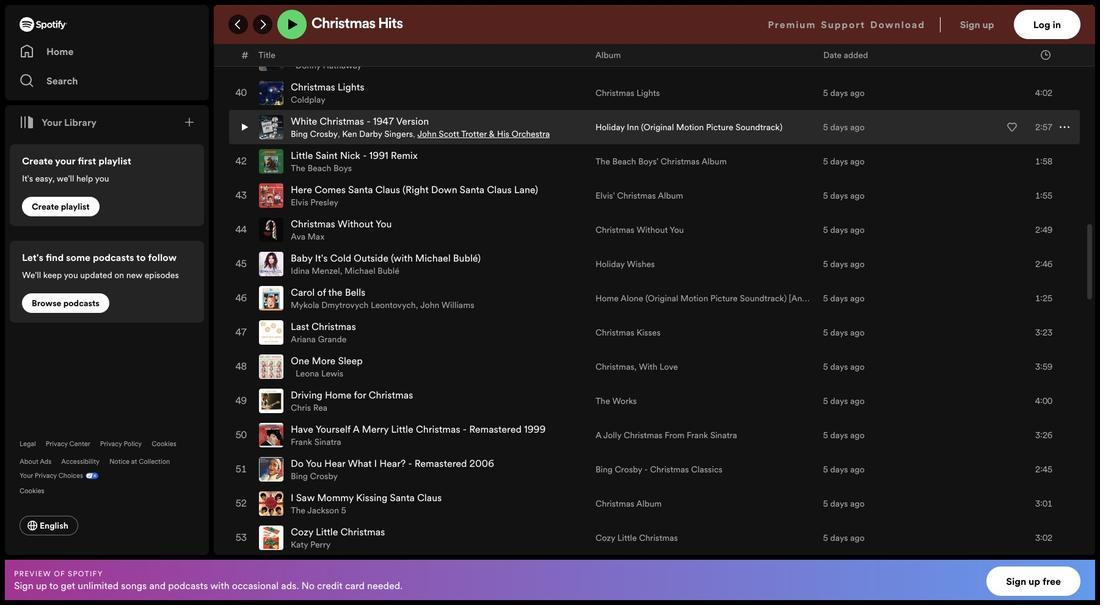 Task type: describe. For each thing, give the bounding box(es) containing it.
create your first playlist it's easy, we'll help you
[[22, 154, 131, 185]]

ago for i saw mommy kissing santa claus
[[851, 497, 865, 510]]

free
[[1043, 574, 1062, 588]]

- up christmas album link
[[645, 463, 648, 475]]

5 days ago for christmas lights
[[824, 87, 865, 99]]

christmas without you link inside cell
[[291, 217, 392, 230]]

5 for i saw mommy kissing santa claus
[[824, 497, 829, 510]]

we'll
[[22, 269, 41, 281]]

ads
[[40, 457, 52, 466]]

idina menzel link
[[291, 265, 340, 277]]

5 inside i saw mommy kissing santa claus the jackson 5
[[341, 504, 346, 516]]

5 for cozy little christmas
[[824, 532, 829, 544]]

christmas inside cozy little christmas katy perry
[[341, 525, 385, 538]]

grande
[[318, 333, 347, 345]]

5 days ago for this christmas
[[824, 53, 865, 65]]

bublé
[[378, 265, 400, 277]]

this christmas cell
[[259, 42, 586, 75]]

about
[[20, 457, 38, 466]]

little inside cozy little christmas katy perry
[[316, 525, 338, 538]]

white christmas - 1947 version link
[[291, 114, 429, 128]]

john williams link
[[420, 299, 475, 311]]

coldplay link
[[291, 94, 326, 106]]

1:58
[[1036, 155, 1053, 167]]

5 days ago for last christmas
[[824, 326, 865, 339]]

holiday wishes link
[[596, 258, 655, 270]]

#
[[242, 48, 249, 61]]

have yourself a merry little christmas - remastered 1999 cell
[[259, 419, 586, 452]]

the inside the little saint nick - 1991 remix the beach boys
[[291, 162, 306, 174]]

elvis' christmas album link
[[596, 189, 684, 202]]

carol of the bells link
[[291, 285, 366, 299]]

privacy for privacy policy
[[100, 439, 122, 449]]

orchestra
[[512, 128, 550, 140]]

cozy little christmas cell
[[259, 521, 586, 554]]

ago for carol of the bells
[[851, 292, 865, 304]]

it's inside create your first playlist it's easy, we'll help you
[[22, 172, 33, 185]]

jingle
[[291, 12, 318, 25]]

ago for cozy little christmas
[[851, 532, 865, 544]]

i saw mommy kissing santa claus link
[[291, 491, 442, 504]]

privacy policy link
[[100, 439, 142, 449]]

you for first
[[95, 172, 109, 185]]

2:45
[[1036, 463, 1053, 475]]

title
[[259, 49, 276, 61]]

christmas without you cell
[[259, 213, 586, 246]]

john inside carol of the bells mykola dmytrovych leontovych , john williams
[[420, 299, 440, 311]]

in
[[1053, 18, 1062, 31]]

lights for christmas lights coldplay
[[338, 80, 365, 94]]

5 for last christmas
[[824, 326, 829, 339]]

days for christmas lights
[[831, 87, 849, 99]]

3:59
[[1036, 361, 1053, 373]]

baby
[[291, 251, 313, 265]]

5 for little saint nick - 1991 remix
[[824, 155, 829, 167]]

john inside white christmas - 1947 version bing crosby , ken darby singers , john scott trotter & his orchestra
[[418, 128, 437, 140]]

cozy little christmas link inside cell
[[291, 525, 385, 538]]

christmas inside christmas without you ava max
[[291, 217, 335, 230]]

home inside home link
[[46, 45, 74, 58]]

last christmas cell
[[259, 316, 586, 349]]

days for white christmas - 1947 version
[[831, 121, 849, 133]]

create for playlist
[[32, 200, 59, 213]]

i inside "do you hear what i hear? - remastered 2006 bing crosby"
[[374, 457, 377, 470]]

sign up
[[961, 18, 995, 31]]

your for your privacy choices
[[20, 471, 33, 480]]

have yourself a merry little christmas - remastered 1999 link
[[291, 422, 546, 436]]

premium button
[[768, 10, 817, 39]]

days for this christmas
[[831, 53, 849, 65]]

home inside 'driving home for christmas chris rea'
[[325, 388, 352, 402]]

christmas inside 'driving home for christmas chris rea'
[[369, 388, 413, 402]]

cookies for the top cookies link
[[152, 439, 177, 449]]

ago for driving home for christmas
[[851, 395, 865, 407]]

of for dmytrovych
[[317, 285, 326, 299]]

5 for christmas lights
[[824, 87, 829, 99]]

first
[[78, 154, 96, 167]]

sign for sign up
[[961, 18, 981, 31]]

about ads
[[20, 457, 52, 466]]

0 horizontal spatial santa
[[348, 183, 373, 196]]

you for some
[[64, 269, 78, 281]]

policy
[[124, 439, 142, 449]]

1 horizontal spatial donny
[[604, 53, 629, 65]]

album inside # row
[[596, 49, 621, 61]]

privacy policy
[[100, 439, 142, 449]]

5 for have yourself a merry little christmas - remastered 1999
[[824, 429, 829, 441]]

5 for white christmas - 1947 version
[[824, 121, 829, 133]]

5 days ago for driving home for christmas
[[824, 395, 865, 407]]

your for your library
[[42, 116, 62, 129]]

5 days ago for one more sleep
[[824, 361, 865, 373]]

preview of spotify sign up to get unlimited songs and podcasts with occasional ads. no credit card needed.
[[14, 568, 403, 592]]

5 days ago for carol of the bells
[[824, 292, 865, 304]]

one more sleep cell
[[259, 350, 586, 383]]

christmas inside last christmas ariana grande
[[312, 320, 356, 333]]

christmas album link
[[596, 497, 662, 510]]

notice
[[109, 457, 130, 466]]

create playlist button
[[22, 197, 99, 216]]

claus inside i saw mommy kissing santa claus the jackson 5
[[417, 491, 442, 504]]

ago for christmas lights
[[851, 87, 865, 99]]

1:55
[[1036, 189, 1053, 202]]

one
[[291, 354, 310, 367]]

sign up free
[[1007, 574, 1062, 588]]

do you hear what i hear? - remastered 2006 bing crosby
[[291, 457, 494, 482]]

ago for do you hear what i hear? - remastered 2006
[[851, 463, 865, 475]]

soundtrack)
[[736, 121, 783, 133]]

0 horizontal spatial michael
[[345, 265, 376, 277]]

perry
[[310, 538, 331, 551]]

- inside have yourself a merry little christmas - remastered 1999 frank sinatra
[[463, 422, 467, 436]]

podcasts inside let's find some podcasts to follow we'll keep you updated on new episodes
[[93, 251, 134, 264]]

- inside the little saint nick - 1991 remix the beach boys
[[363, 149, 367, 162]]

frank sinatra link
[[291, 436, 341, 448]]

the left the works
[[596, 395, 610, 407]]

0 vertical spatial collection
[[672, 53, 711, 65]]

ago for little saint nick - 1991 remix
[[851, 155, 865, 167]]

hear?
[[380, 457, 406, 470]]

here comes santa claus (right down santa claus lane) link
[[291, 183, 538, 196]]

0 horizontal spatial claus
[[376, 183, 400, 196]]

playlist inside "create playlist" button
[[61, 200, 90, 213]]

album down the beach boys' christmas album
[[658, 189, 684, 202]]

last christmas ariana grande
[[291, 320, 356, 345]]

5 for driving home for christmas
[[824, 395, 829, 407]]

presley
[[311, 196, 339, 208]]

podcasts inside preview of spotify sign up to get unlimited songs and podcasts with occasional ads. no credit card needed.
[[168, 578, 208, 592]]

holiday inn (original motion picture soundtrack)
[[596, 121, 783, 133]]

coldplay
[[291, 94, 326, 106]]

california consumer privacy act (ccpa) opt-out icon image
[[83, 471, 98, 483]]

works
[[613, 395, 637, 407]]

kissing
[[356, 491, 388, 504]]

kisses
[[637, 326, 661, 339]]

one more sleep leona lewis
[[291, 354, 363, 380]]

scott
[[439, 128, 459, 140]]

little saint nick - 1991 remix link
[[291, 149, 418, 162]]

english button
[[20, 516, 78, 535]]

bing inside white christmas - 1947 version bing crosby , ken darby singers , john scott trotter & his orchestra
[[291, 128, 308, 140]]

, left "ken"
[[338, 128, 340, 140]]

5 days ago for white christmas - 1947 version
[[824, 121, 865, 133]]

1 horizontal spatial sinatra
[[711, 429, 738, 441]]

1 vertical spatial cookies link
[[20, 483, 54, 496]]

& inside jingle bell rock - daryl's version daryl hall & john oates
[[331, 25, 337, 37]]

for
[[354, 388, 366, 402]]

(original
[[641, 121, 674, 133]]

download
[[871, 18, 926, 31]]

williams
[[442, 299, 475, 311]]

support
[[821, 18, 866, 31]]

daryl
[[291, 25, 311, 37]]

you for christmas without you
[[670, 224, 684, 236]]

create for your
[[22, 154, 53, 167]]

5 for jingle bell rock - daryl's version
[[824, 18, 829, 31]]

privacy down ads
[[35, 471, 57, 480]]

hathaway inside this christmas donny hathaway
[[323, 59, 362, 72]]

a jolly christmas from frank sinatra link
[[596, 429, 738, 441]]

2:06
[[1036, 18, 1053, 31]]

remastered for 2006
[[415, 457, 467, 470]]

here comes santa claus (right down santa claus lane) elvis presley
[[291, 183, 538, 208]]

days for i saw mommy kissing santa claus
[[831, 497, 849, 510]]

holiday for white christmas - 1947 version
[[596, 121, 625, 133]]

i inside i saw mommy kissing santa claus the jackson 5
[[291, 491, 294, 504]]

baby it's cold outside (with michael bublé) link
[[291, 251, 481, 265]]

2006
[[470, 457, 494, 470]]

days for cozy little christmas
[[831, 532, 849, 544]]

christmas inside have yourself a merry little christmas - remastered 1999 frank sinatra
[[416, 422, 461, 436]]

cozy for cozy little christmas
[[596, 532, 616, 544]]

frank inside have yourself a merry little christmas - remastered 1999 frank sinatra
[[291, 436, 312, 448]]

baby it's cold outside (with michael bublé) cell
[[259, 248, 586, 281]]

elvis'
[[596, 189, 615, 202]]

white
[[291, 114, 317, 128]]

christmas lights link inside cell
[[291, 80, 365, 94]]

- inside jingle bell rock - daryl's version daryl hall & john oates
[[363, 12, 367, 25]]

5 for christmas without you
[[824, 224, 829, 236]]

darby
[[359, 128, 382, 140]]

a inside have yourself a merry little christmas - remastered 1999 frank sinatra
[[353, 422, 360, 436]]

3:01
[[1036, 497, 1053, 510]]

main element
[[5, 5, 209, 555]]

white christmas - 1947 version bing crosby , ken darby singers , john scott trotter & his orchestra
[[291, 114, 550, 140]]

5 days ago for cozy little christmas
[[824, 532, 865, 544]]

5 days ago for jingle bell rock - daryl's version
[[824, 18, 865, 31]]

bing crosby link inside do you hear what i hear? - remastered 2006 'cell'
[[291, 470, 338, 482]]

it's inside baby it's cold outside (with michael bublé) idina menzel , michael bublé
[[315, 251, 328, 265]]

5 for one more sleep
[[824, 361, 829, 373]]

christmas kisses
[[596, 326, 661, 339]]

christmas without you
[[596, 224, 684, 236]]

ago for christmas without you
[[851, 224, 865, 236]]

5 for this christmas
[[824, 53, 829, 65]]

christmas lights coldplay
[[291, 80, 365, 106]]

the jackson 5 link
[[291, 504, 346, 516]]

carol
[[291, 285, 315, 299]]

5 for carol of the bells
[[824, 292, 829, 304]]

sleep
[[338, 354, 363, 367]]

privacy for privacy center
[[46, 439, 68, 449]]

motion
[[676, 121, 704, 133]]

playlist inside create your first playlist it's easy, we'll help you
[[98, 154, 131, 167]]

date added
[[824, 49, 869, 61]]

create playlist
[[32, 200, 90, 213]]

added
[[844, 49, 869, 61]]

days for baby it's cold outside (with michael bublé)
[[831, 258, 849, 270]]

ago for have yourself a merry little christmas - remastered 1999
[[851, 429, 865, 441]]

album down 'picture'
[[702, 155, 727, 167]]

little saint nick - 1991 remix cell
[[259, 145, 586, 178]]

saw
[[296, 491, 315, 504]]

credit
[[317, 578, 343, 592]]



Task type: locate. For each thing, give the bounding box(es) containing it.
songs
[[121, 578, 147, 592]]

little inside the little saint nick - 1991 remix the beach boys
[[291, 149, 313, 162]]

0 horizontal spatial donny
[[296, 59, 321, 72]]

cookies link down the your privacy choices
[[20, 483, 54, 496]]

holiday wishes
[[596, 258, 655, 270]]

2:57 cell
[[997, 111, 1070, 144]]

card
[[345, 578, 365, 592]]

1 vertical spatial of
[[54, 568, 65, 578]]

1 vertical spatial john
[[418, 128, 437, 140]]

you down 'elvis' christmas album'
[[670, 224, 684, 236]]

privacy center
[[46, 439, 90, 449]]

2 horizontal spatial up
[[1029, 574, 1041, 588]]

beach left boys
[[308, 162, 332, 174]]

4 5 days ago from the top
[[824, 121, 865, 133]]

little left saint
[[291, 149, 313, 162]]

1 horizontal spatial it's
[[315, 251, 328, 265]]

you right do
[[306, 457, 322, 470]]

days for christmas without you
[[831, 224, 849, 236]]

2 horizontal spatial sign
[[1007, 574, 1027, 588]]

christmas kisses link
[[596, 326, 661, 339]]

& right the hall
[[331, 25, 337, 37]]

2 5 days ago from the top
[[824, 53, 865, 65]]

- inside "do you hear what i hear? - remastered 2006 bing crosby"
[[408, 457, 412, 470]]

collection right at on the bottom of page
[[139, 457, 170, 466]]

0 vertical spatial it's
[[22, 172, 33, 185]]

michael up bells
[[345, 265, 376, 277]]

cookies up notice at collection
[[152, 439, 177, 449]]

we'll
[[57, 172, 74, 185]]

episodes
[[145, 269, 179, 281]]

cozy inside cozy little christmas katy perry
[[291, 525, 314, 538]]

christmas without you link down presley
[[291, 217, 392, 230]]

picture
[[706, 121, 734, 133]]

1 horizontal spatial up
[[983, 18, 995, 31]]

1 days from the top
[[831, 18, 849, 31]]

the
[[596, 155, 610, 167], [291, 162, 306, 174], [596, 395, 610, 407], [291, 504, 306, 516]]

ago for white christmas - 1947 version
[[851, 121, 865, 133]]

to up new
[[136, 251, 146, 264]]

remix
[[391, 149, 418, 162]]

preview
[[14, 568, 51, 578]]

1 horizontal spatial to
[[136, 251, 146, 264]]

1 vertical spatial podcasts
[[63, 297, 100, 309]]

& left his
[[489, 128, 495, 140]]

choices
[[58, 471, 83, 480]]

browse podcasts
[[32, 297, 100, 309]]

a donny hathaway collection link
[[596, 53, 711, 65]]

bing crosby link up saint
[[291, 128, 338, 140]]

0 horizontal spatial i
[[291, 491, 294, 504]]

0 vertical spatial playlist
[[98, 154, 131, 167]]

ago for this christmas
[[851, 53, 865, 65]]

create up easy,
[[22, 154, 53, 167]]

14 5 days ago from the top
[[824, 463, 865, 475]]

0 horizontal spatial home
[[46, 45, 74, 58]]

a for merry
[[596, 429, 602, 441]]

boys'
[[639, 155, 659, 167]]

version inside white christmas - 1947 version bing crosby , ken darby singers , john scott trotter & his orchestra
[[396, 114, 429, 128]]

to left get
[[49, 578, 58, 592]]

4:00
[[1036, 395, 1053, 407]]

the beach boys' christmas album link
[[596, 155, 727, 167]]

14 days from the top
[[831, 463, 849, 475]]

create inside button
[[32, 200, 59, 213]]

of inside preview of spotify sign up to get unlimited songs and podcasts with occasional ads. no credit card needed.
[[54, 568, 65, 578]]

3:23
[[1036, 326, 1053, 339]]

home left for
[[325, 388, 352, 402]]

days for have yourself a merry little christmas - remastered 1999
[[831, 429, 849, 441]]

christmas inside "top bar and user menu" element
[[312, 17, 376, 32]]

bing crosby - christmas classics link
[[596, 463, 723, 475]]

cookies down the your privacy choices
[[20, 486, 44, 496]]

days for one more sleep
[[831, 361, 849, 373]]

11 days from the top
[[831, 361, 849, 373]]

1 horizontal spatial christmas without you link
[[596, 224, 684, 236]]

the inside i saw mommy kissing santa claus the jackson 5
[[291, 504, 306, 516]]

christmas inside this christmas donny hathaway
[[312, 46, 356, 59]]

hathaway up "christmas lights coldplay"
[[323, 59, 362, 72]]

bing up saw
[[291, 470, 308, 482]]

0 horizontal spatial of
[[54, 568, 65, 578]]

5 days ago for here comes santa claus (right down santa claus lane)
[[824, 189, 865, 202]]

michael down christmas without you cell
[[415, 251, 451, 265]]

here
[[291, 183, 312, 196]]

0 horizontal spatial christmas without you link
[[291, 217, 392, 230]]

cozy down the jackson 5 'link'
[[291, 525, 314, 538]]

trotter
[[461, 128, 487, 140]]

3:02
[[1036, 532, 1053, 544]]

playlist down help
[[61, 200, 90, 213]]

create down easy,
[[32, 200, 59, 213]]

1 vertical spatial cookies
[[20, 486, 44, 496]]

a for hathaway
[[596, 53, 602, 65]]

11 5 days ago from the top
[[824, 361, 865, 373]]

donny up christmas lights
[[604, 53, 629, 65]]

1 vertical spatial remastered
[[415, 457, 467, 470]]

mykola dmytrovych leontovych link
[[291, 299, 416, 311]]

the works
[[596, 395, 637, 407]]

cell
[[240, 0, 249, 7], [259, 0, 586, 7], [596, 0, 814, 7], [824, 0, 987, 7], [997, 0, 1070, 7], [596, 8, 814, 41]]

john inside jingle bell rock - daryl's version daryl hall & john oates
[[339, 25, 358, 37]]

love
[[660, 361, 678, 373]]

center
[[69, 439, 90, 449]]

sign up button
[[956, 10, 1014, 39]]

0 vertical spatial to
[[136, 251, 146, 264]]

1 horizontal spatial santa
[[390, 491, 415, 504]]

days for here comes santa claus (right down santa claus lane)
[[831, 189, 849, 202]]

you for christmas without you ava max
[[376, 217, 392, 230]]

up left free at the bottom
[[1029, 574, 1041, 588]]

1 vertical spatial bing crosby link
[[291, 470, 338, 482]]

crosby up mommy
[[310, 470, 338, 482]]

1 vertical spatial to
[[49, 578, 58, 592]]

7 5 days ago from the top
[[824, 224, 865, 236]]

hathaway
[[631, 53, 670, 65], [323, 59, 362, 72]]

bing crosby link up saw
[[291, 470, 338, 482]]

4 days from the top
[[831, 121, 849, 133]]

1 vertical spatial create
[[32, 200, 59, 213]]

1 horizontal spatial cozy
[[596, 532, 616, 544]]

1 vertical spatial holiday
[[596, 258, 625, 270]]

you inside "do you hear what i hear? - remastered 2006 bing crosby"
[[306, 457, 322, 470]]

0 horizontal spatial cookies link
[[20, 483, 54, 496]]

cozy for cozy little christmas katy perry
[[291, 525, 314, 538]]

days for driving home for christmas
[[831, 395, 849, 407]]

5 for baby it's cold outside (with michael bublé)
[[824, 258, 829, 270]]

let's find some podcasts to follow we'll keep you updated on new episodes
[[22, 251, 179, 281]]

0 vertical spatial i
[[374, 457, 377, 470]]

of for to
[[54, 568, 65, 578]]

14 ago from the top
[[851, 463, 865, 475]]

cozy little christmas link down "jackson"
[[291, 525, 385, 538]]

lights
[[338, 80, 365, 94], [637, 87, 660, 99]]

christmas inside "christmas lights coldplay"
[[291, 80, 335, 94]]

1 horizontal spatial your
[[42, 116, 62, 129]]

driving home for christmas cell
[[259, 384, 586, 417]]

8 ago from the top
[[851, 258, 865, 270]]

sign inside sign up free 'button'
[[1007, 574, 1027, 588]]

new
[[126, 269, 142, 281]]

a left jolly
[[596, 429, 602, 441]]

12 5 days ago from the top
[[824, 395, 865, 407]]

8 5 days ago from the top
[[824, 258, 865, 270]]

podcasts right and
[[168, 578, 208, 592]]

7 days from the top
[[831, 224, 849, 236]]

1 horizontal spatial christmas lights link
[[596, 87, 660, 99]]

1 horizontal spatial &
[[489, 128, 495, 140]]

elvis' christmas album
[[596, 189, 684, 202]]

up for sign up free
[[1029, 574, 1041, 588]]

john scott trotter & his orchestra link
[[418, 128, 550, 140]]

premium support download
[[768, 18, 926, 31]]

create inside create your first playlist it's easy, we'll help you
[[22, 154, 53, 167]]

0 horizontal spatial to
[[49, 578, 58, 592]]

2 holiday from the top
[[596, 258, 625, 270]]

to inside preview of spotify sign up to get unlimited songs and podcasts with occasional ads. no credit card needed.
[[49, 578, 58, 592]]

0 vertical spatial your
[[42, 116, 62, 129]]

cozy down christmas album
[[596, 532, 616, 544]]

and
[[149, 578, 166, 592]]

keep
[[43, 269, 62, 281]]

duration element
[[1041, 50, 1051, 60]]

donny inside this christmas donny hathaway
[[296, 59, 321, 72]]

remastered
[[469, 422, 522, 436], [415, 457, 467, 470]]

crosby inside "do you hear what i hear? - remastered 2006 bing crosby"
[[310, 470, 338, 482]]

to inside let's find some podcasts to follow we'll keep you updated on new episodes
[[136, 251, 146, 264]]

up inside button
[[983, 18, 995, 31]]

3:51
[[1036, 53, 1053, 65]]

wishes
[[627, 258, 655, 270]]

a up christmas lights
[[596, 53, 602, 65]]

0 horizontal spatial &
[[331, 25, 337, 37]]

5 days ago for do you hear what i hear? - remastered 2006
[[824, 463, 865, 475]]

5 5 days ago from the top
[[824, 155, 865, 167]]

0 horizontal spatial collection
[[139, 457, 170, 466]]

saint
[[316, 149, 338, 162]]

1 horizontal spatial home
[[325, 388, 352, 402]]

2 vertical spatial podcasts
[[168, 578, 208, 592]]

, inside baby it's cold outside (with michael bublé) idina menzel , michael bublé
[[340, 265, 343, 277]]

without up wishes
[[637, 224, 668, 236]]

bing crosby - christmas classics
[[596, 463, 723, 475]]

up inside preview of spotify sign up to get unlimited songs and podcasts with occasional ads. no credit card needed.
[[36, 578, 47, 592]]

holiday left inn at the right top of page
[[596, 121, 625, 133]]

little down christmas album
[[618, 532, 637, 544]]

5
[[824, 18, 829, 31], [824, 53, 829, 65], [824, 87, 829, 99], [824, 121, 829, 133], [824, 155, 829, 167], [824, 189, 829, 202], [824, 224, 829, 236], [824, 258, 829, 270], [824, 292, 829, 304], [824, 326, 829, 339], [824, 361, 829, 373], [824, 395, 829, 407], [824, 429, 829, 441], [824, 463, 829, 475], [824, 497, 829, 510], [341, 504, 346, 516], [824, 532, 829, 544]]

ago for jingle bell rock - daryl's version
[[851, 18, 865, 31]]

# column header
[[242, 44, 249, 65]]

3 ago from the top
[[851, 87, 865, 99]]

with
[[639, 361, 658, 373]]

version inside jingle bell rock - daryl's version daryl hall & john oates
[[402, 12, 434, 25]]

6 days from the top
[[831, 189, 849, 202]]

days for little saint nick - 1991 remix
[[831, 155, 849, 167]]

1 vertical spatial you
[[64, 269, 78, 281]]

13 days from the top
[[831, 429, 849, 441]]

up left get
[[36, 578, 47, 592]]

1 horizontal spatial without
[[637, 224, 668, 236]]

privacy up the 'notice'
[[100, 439, 122, 449]]

9 5 days ago from the top
[[824, 292, 865, 304]]

beach inside the little saint nick - 1991 remix the beach boys
[[308, 162, 332, 174]]

have
[[291, 422, 313, 436]]

0 vertical spatial remastered
[[469, 422, 522, 436]]

0 horizontal spatial you
[[306, 457, 322, 470]]

last christmas link
[[291, 320, 356, 333]]

white christmas - 1947 version cell
[[259, 111, 586, 144]]

1 horizontal spatial claus
[[417, 491, 442, 504]]

holiday for baby it's cold outside (with michael bublé)
[[596, 258, 625, 270]]

6 ago from the top
[[851, 189, 865, 202]]

dmytrovych
[[322, 299, 369, 311]]

remastered inside "do you hear what i hear? - remastered 2006 bing crosby"
[[415, 457, 467, 470]]

from
[[665, 429, 685, 441]]

0 horizontal spatial your
[[20, 471, 33, 480]]

cookies link up notice at collection
[[152, 439, 177, 449]]

lights for christmas lights
[[637, 87, 660, 99]]

0 vertical spatial holiday
[[596, 121, 625, 133]]

cookies for the bottom cookies link
[[20, 486, 44, 496]]

santa right the down
[[460, 183, 485, 196]]

jackson
[[307, 504, 339, 516]]

1 horizontal spatial you
[[376, 217, 392, 230]]

remastered down have yourself a merry little christmas - remastered 1999 cell
[[415, 457, 467, 470]]

cold
[[330, 251, 351, 265]]

album down bing crosby - christmas classics
[[637, 497, 662, 510]]

0 horizontal spatial cozy little christmas link
[[291, 525, 385, 538]]

12 days from the top
[[831, 395, 849, 407]]

accessibility
[[61, 457, 100, 466]]

log in button
[[1014, 10, 1081, 39]]

5 for here comes santa claus (right down santa claus lane)
[[824, 189, 829, 202]]

2 days from the top
[[831, 53, 849, 65]]

podcasts inside browse podcasts link
[[63, 297, 100, 309]]

11 ago from the top
[[851, 361, 865, 373]]

it's left cold
[[315, 251, 328, 265]]

jingle bell rock - daryl's version cell
[[259, 8, 586, 41]]

christmas hits
[[312, 17, 403, 32]]

your left library
[[42, 116, 62, 129]]

5 days from the top
[[831, 155, 849, 167]]

1 vertical spatial &
[[489, 128, 495, 140]]

1 horizontal spatial cozy little christmas link
[[596, 532, 678, 544]]

sign inside sign up button
[[961, 18, 981, 31]]

5 days ago for christmas without you
[[824, 224, 865, 236]]

of left the spotify
[[54, 568, 65, 578]]

without for christmas without you ava max
[[338, 217, 374, 230]]

podcasts down updated
[[63, 297, 100, 309]]

0 vertical spatial podcasts
[[93, 251, 134, 264]]

16 days from the top
[[831, 532, 849, 544]]

5 ago from the top
[[851, 155, 865, 167]]

& inside white christmas - 1947 version bing crosby , ken darby singers , john scott trotter & his orchestra
[[489, 128, 495, 140]]

donny up "christmas lights coldplay"
[[296, 59, 321, 72]]

crosby inside white christmas - 1947 version bing crosby , ken darby singers , john scott trotter & his orchestra
[[310, 128, 338, 140]]

bing inside "do you hear what i hear? - remastered 2006 bing crosby"
[[291, 470, 308, 482]]

- down driving home for christmas cell
[[463, 422, 467, 436]]

bing crosby link inside white christmas - 1947 version "cell"
[[291, 128, 338, 140]]

at
[[131, 457, 137, 466]]

home up search
[[46, 45, 74, 58]]

ago for here comes santa claus (right down santa claus lane)
[[851, 189, 865, 202]]

1 bing crosby link from the top
[[291, 128, 338, 140]]

claus down do you hear what i hear? - remastered 2006 'cell'
[[417, 491, 442, 504]]

baby it's cold outside (with michael bublé) idina menzel , michael bublé
[[291, 251, 481, 277]]

bing
[[291, 128, 308, 140], [596, 463, 613, 475], [291, 470, 308, 482]]

without inside christmas without you ava max
[[338, 217, 374, 230]]

collection inside main element
[[139, 457, 170, 466]]

sign
[[961, 18, 981, 31], [1007, 574, 1027, 588], [14, 578, 33, 592]]

1 horizontal spatial playlist
[[98, 154, 131, 167]]

crosby up christmas album
[[615, 463, 643, 475]]

up left log
[[983, 18, 995, 31]]

0 horizontal spatial remastered
[[415, 457, 467, 470]]

up inside 'button'
[[1029, 574, 1041, 588]]

do
[[291, 457, 304, 470]]

1 vertical spatial i
[[291, 491, 294, 504]]

days for last christmas
[[831, 326, 849, 339]]

easy,
[[35, 172, 55, 185]]

2 bing crosby link from the top
[[291, 470, 338, 482]]

ago for last christmas
[[851, 326, 865, 339]]

1 horizontal spatial you
[[95, 172, 109, 185]]

0 vertical spatial john
[[339, 25, 358, 37]]

your down about
[[20, 471, 33, 480]]

- right hear?
[[408, 457, 412, 470]]

1 5 days ago from the top
[[824, 18, 865, 31]]

album up christmas lights
[[596, 49, 621, 61]]

do you hear what i hear? - remastered 2006 cell
[[259, 453, 586, 486]]

without for christmas without you
[[637, 224, 668, 236]]

support button
[[821, 10, 866, 39]]

frank right from
[[687, 429, 709, 441]]

podcasts up on
[[93, 251, 134, 264]]

1 horizontal spatial frank
[[687, 429, 709, 441]]

follow
[[148, 251, 177, 264]]

without up cold
[[338, 217, 374, 230]]

16 5 days ago from the top
[[824, 532, 865, 544]]

9 ago from the top
[[851, 292, 865, 304]]

1 horizontal spatial collection
[[672, 53, 711, 65]]

collection
[[672, 53, 711, 65], [139, 457, 170, 466]]

1 vertical spatial playlist
[[61, 200, 90, 213]]

, up remix
[[413, 128, 416, 140]]

crosby up saint
[[310, 128, 338, 140]]

10 days from the top
[[831, 326, 849, 339]]

0 horizontal spatial sinatra
[[315, 436, 341, 448]]

0 vertical spatial you
[[95, 172, 109, 185]]

claus left (right
[[376, 183, 400, 196]]

sinatra up classics
[[711, 429, 738, 441]]

about ads link
[[20, 457, 52, 466]]

0 vertical spatial &
[[331, 25, 337, 37]]

1 horizontal spatial i
[[374, 457, 377, 470]]

yourself
[[316, 422, 351, 436]]

i saw mommy kissing santa claus cell
[[259, 487, 586, 520]]

, up the
[[340, 265, 343, 277]]

0 vertical spatial of
[[317, 285, 326, 299]]

1 vertical spatial collection
[[139, 457, 170, 466]]

go back image
[[233, 20, 243, 29]]

5 for do you hear what i hear? - remastered 2006
[[824, 463, 829, 475]]

driving home for christmas chris rea
[[291, 388, 413, 414]]

your inside button
[[42, 116, 62, 129]]

outside
[[354, 251, 389, 265]]

7 ago from the top
[[851, 224, 865, 236]]

privacy up ads
[[46, 439, 68, 449]]

5 days ago for baby it's cold outside (with michael bublé)
[[824, 258, 865, 270]]

0 vertical spatial cookies
[[152, 439, 177, 449]]

katy perry link
[[291, 538, 331, 551]]

1 horizontal spatial remastered
[[469, 422, 522, 436]]

1 vertical spatial it's
[[315, 251, 328, 265]]

12 ago from the top
[[851, 395, 865, 407]]

a left merry at the bottom of the page
[[353, 422, 360, 436]]

holiday inn (original motion picture soundtrack) link
[[596, 121, 783, 133]]

go forward image
[[258, 20, 268, 29]]

the up elvis' at the top
[[596, 155, 610, 167]]

collection down "top bar and user menu" element
[[672, 53, 711, 65]]

2 horizontal spatial you
[[670, 224, 684, 236]]

0 vertical spatial cookies link
[[152, 439, 177, 449]]

1 horizontal spatial cookies
[[152, 439, 177, 449]]

bing down jolly
[[596, 463, 613, 475]]

5 days ago for have yourself a merry little christmas - remastered 1999
[[824, 429, 865, 441]]

1 horizontal spatial beach
[[613, 155, 636, 167]]

little down "jackson"
[[316, 525, 338, 538]]

remastered up 2006
[[469, 422, 522, 436]]

remastered for 1999
[[469, 422, 522, 436]]

up for sign up
[[983, 18, 995, 31]]

bing down coldplay link
[[291, 128, 308, 140]]

1 horizontal spatial michael
[[415, 251, 451, 265]]

sign inside preview of spotify sign up to get unlimited songs and podcasts with occasional ads. no credit card needed.
[[14, 578, 33, 592]]

0 vertical spatial home
[[46, 45, 74, 58]]

0 vertical spatial create
[[22, 154, 53, 167]]

- left the 1947
[[367, 114, 371, 128]]

0 horizontal spatial cozy
[[291, 525, 314, 538]]

6 5 days ago from the top
[[824, 189, 865, 202]]

15 5 days ago from the top
[[824, 497, 865, 510]]

notice at collection
[[109, 457, 170, 466]]

i left saw
[[291, 491, 294, 504]]

days for jingle bell rock - daryl's version
[[831, 18, 849, 31]]

it's left easy,
[[22, 172, 33, 185]]

claus left lane)
[[487, 183, 512, 196]]

# row
[[229, 44, 1081, 66]]

ago for one more sleep
[[851, 361, 865, 373]]

0 vertical spatial version
[[402, 12, 434, 25]]

you inside create your first playlist it's easy, we'll help you
[[95, 172, 109, 185]]

0 horizontal spatial sign
[[14, 578, 33, 592]]

2:57
[[1036, 121, 1053, 133]]

of inside carol of the bells mykola dmytrovych leontovych , john williams
[[317, 285, 326, 299]]

0 horizontal spatial beach
[[308, 162, 332, 174]]

holiday left wishes
[[596, 258, 625, 270]]

- inside white christmas - 1947 version bing crosby , ken darby singers , john scott trotter & his orchestra
[[367, 114, 371, 128]]

1 horizontal spatial hathaway
[[631, 53, 670, 65]]

the up 'here'
[[291, 162, 306, 174]]

sinatra inside have yourself a merry little christmas - remastered 1999 frank sinatra
[[315, 436, 341, 448]]

playlist right first
[[98, 154, 131, 167]]

3 5 days ago from the top
[[824, 87, 865, 99]]

christmas inside white christmas - 1947 version bing crosby , ken darby singers , john scott trotter & his orchestra
[[320, 114, 364, 128]]

you up baby it's cold outside (with michael bublé) link
[[376, 217, 392, 230]]

lights down donny hathaway link
[[338, 80, 365, 94]]

cozy little christmas link down christmas album
[[596, 532, 678, 544]]

little inside have yourself a merry little christmas - remastered 1999 frank sinatra
[[391, 422, 414, 436]]

0 horizontal spatial playlist
[[61, 200, 90, 213]]

5 days ago for little saint nick - 1991 remix
[[824, 155, 865, 167]]

- left 1991
[[363, 149, 367, 162]]

15 ago from the top
[[851, 497, 865, 510]]

version right the 1947
[[396, 114, 429, 128]]

beach left boys'
[[613, 155, 636, 167]]

1 horizontal spatial sign
[[961, 18, 981, 31]]

4 ago from the top
[[851, 121, 865, 133]]

lights inside "christmas lights coldplay"
[[338, 80, 365, 94]]

13 ago from the top
[[851, 429, 865, 441]]

0 vertical spatial bing crosby link
[[291, 128, 338, 140]]

8 days from the top
[[831, 258, 849, 270]]

1 ago from the top
[[851, 18, 865, 31]]

2 ago from the top
[[851, 53, 865, 65]]

classics
[[692, 463, 723, 475]]

ads.
[[281, 578, 299, 592]]

16 ago from the top
[[851, 532, 865, 544]]

christmas lights link up inn at the right top of page
[[596, 87, 660, 99]]

hathaway down "top bar and user menu" element
[[631, 53, 670, 65]]

christmas lights cell
[[259, 76, 586, 109]]

5 days ago for i saw mommy kissing santa claus
[[824, 497, 865, 510]]

you
[[376, 217, 392, 230], [670, 224, 684, 236], [306, 457, 322, 470]]

ken
[[342, 128, 357, 140]]

0 horizontal spatial up
[[36, 578, 47, 592]]

remastered inside have yourself a merry little christmas - remastered 1999 frank sinatra
[[469, 422, 522, 436]]

duration image
[[1041, 50, 1051, 60]]

, up last christmas cell
[[416, 299, 418, 311]]

2 horizontal spatial santa
[[460, 183, 485, 196]]

carol of the bells cell
[[259, 282, 586, 315]]

ago for baby it's cold outside (with michael bublé)
[[851, 258, 865, 270]]

10 ago from the top
[[851, 326, 865, 339]]

santa inside i saw mommy kissing santa claus the jackson 5
[[390, 491, 415, 504]]

boys
[[334, 162, 352, 174]]

you inside christmas without you ava max
[[376, 217, 392, 230]]

without
[[338, 217, 374, 230], [637, 224, 668, 236]]

2 horizontal spatial claus
[[487, 183, 512, 196]]

15 days from the top
[[831, 497, 849, 510]]

you right keep
[[64, 269, 78, 281]]

chris
[[291, 402, 311, 414]]

1 vertical spatial your
[[20, 471, 33, 480]]

13 5 days ago from the top
[[824, 429, 865, 441]]

3 days from the top
[[831, 87, 849, 99]]

max
[[308, 230, 325, 243]]

2:49
[[1036, 224, 1053, 236]]

jingle bell rock - daryl's version link
[[291, 12, 434, 25]]

1 horizontal spatial of
[[317, 285, 326, 299]]

sinatra up hear
[[315, 436, 341, 448]]

0 horizontal spatial christmas lights link
[[291, 80, 365, 94]]

frank up do
[[291, 436, 312, 448]]

0 horizontal spatial it's
[[22, 172, 33, 185]]

you inside let's find some podcasts to follow we'll keep you updated on new episodes
[[64, 269, 78, 281]]

jingle bell rock - daryl's version daryl hall & john oates
[[291, 12, 434, 37]]

version right daryl's
[[402, 12, 434, 25]]

driving home for christmas link
[[291, 388, 413, 402]]

0 horizontal spatial lights
[[338, 80, 365, 94]]

0 horizontal spatial without
[[338, 217, 374, 230]]

bing crosby link
[[291, 128, 338, 140], [291, 470, 338, 482]]

0 horizontal spatial hathaway
[[323, 59, 362, 72]]

little right merry at the bottom of the page
[[391, 422, 414, 436]]

top bar and user menu element
[[214, 5, 1096, 44]]

santa down "do you hear what i hear? - remastered 2006 bing crosby"
[[390, 491, 415, 504]]

i right what
[[374, 457, 377, 470]]

spotify image
[[20, 17, 67, 32]]

of left the
[[317, 285, 326, 299]]

0 horizontal spatial you
[[64, 269, 78, 281]]

here comes santa claus (right down santa claus lane) cell
[[259, 179, 586, 212]]

ava max link
[[291, 230, 325, 243]]

2 vertical spatial john
[[420, 299, 440, 311]]

version
[[402, 12, 434, 25], [396, 114, 429, 128]]

days for do you hear what i hear? - remastered 2006
[[831, 463, 849, 475]]

christmas lights link down donny hathaway link
[[291, 80, 365, 94]]

1 holiday from the top
[[596, 121, 625, 133]]

10 5 days ago from the top
[[824, 326, 865, 339]]

sign for sign up free
[[1007, 574, 1027, 588]]

days for carol of the bells
[[831, 292, 849, 304]]

, inside carol of the bells mykola dmytrovych leontovych , john williams
[[416, 299, 418, 311]]

santa down boys
[[348, 183, 373, 196]]

9 days from the top
[[831, 292, 849, 304]]

1 vertical spatial home
[[325, 388, 352, 402]]



Task type: vqa. For each thing, say whether or not it's contained in the screenshot.
"Sweet Disposition"
no



